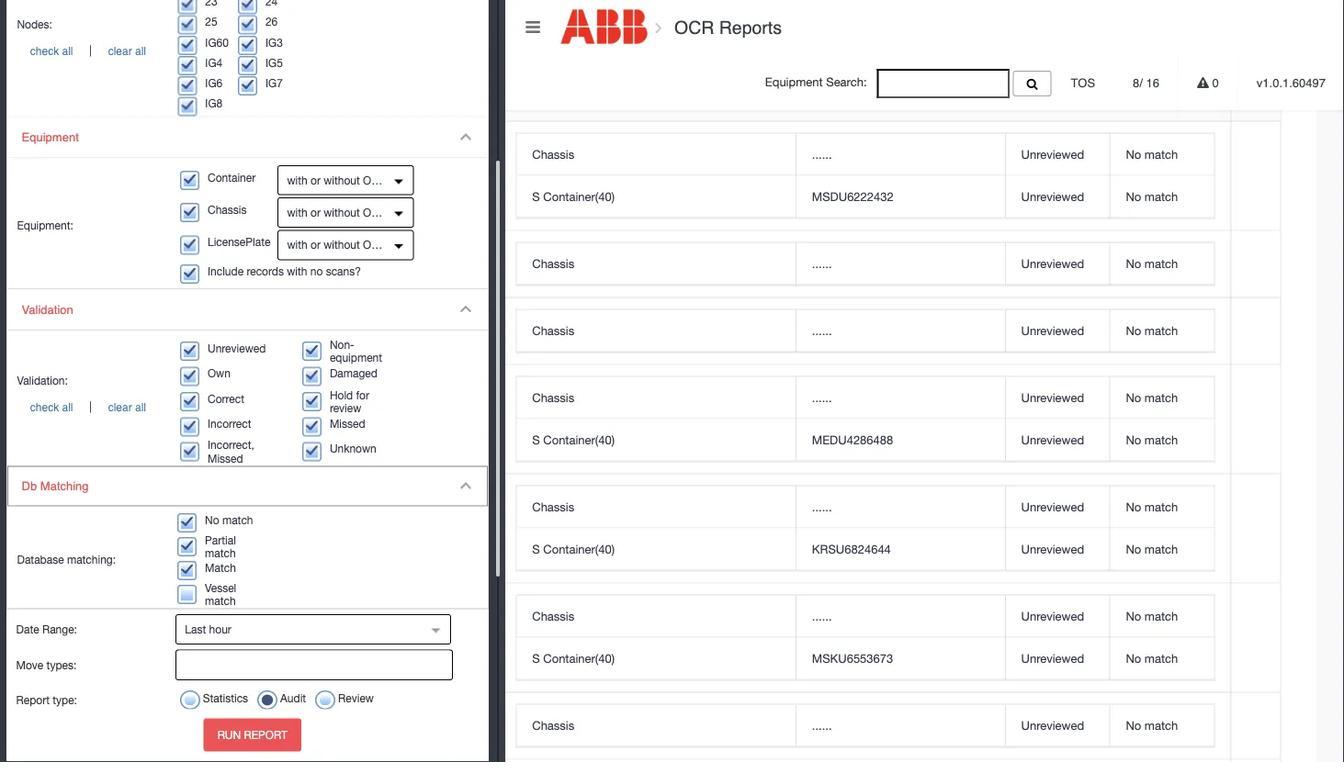 Task type: locate. For each thing, give the bounding box(es) containing it.
2023- inside ap20231016001771 2023-10-16 13:23:53
[[78, 640, 109, 655]]

2 exit cell from the top
[[371, 231, 500, 298]]

check all down nodes:
[[30, 45, 73, 58]]

4 exit from the top
[[387, 631, 412, 645]]

3 s from the top
[[532, 542, 540, 556]]

unknown
[[330, 443, 376, 455]]

2023-
[[78, 178, 109, 192], [78, 266, 109, 281], [78, 333, 109, 348], [78, 422, 109, 436], [78, 531, 109, 545], [78, 640, 109, 655], [78, 729, 109, 743]]

ig5
[[265, 56, 283, 69]]

exit inside row
[[387, 257, 412, 271]]

0 horizontal spatial report
[[16, 693, 50, 706]]

validation
[[22, 303, 73, 317]]

2 ...... cell from the top
[[796, 243, 1005, 285]]

10- for ap20231016001776 2023-10-16 13:24:54
[[109, 178, 127, 192]]

25 up ig60
[[205, 15, 217, 28]]

10- down ap20231016001772
[[109, 531, 127, 545]]

2 unreviewed cell from the top
[[1005, 176, 1110, 218]]

clear all link inside validation menu item
[[95, 401, 159, 414]]

2 vertical spatial 25
[[305, 631, 318, 645]]

16 left 13:24:31
[[127, 333, 140, 348]]

equipment inside menu item
[[22, 130, 79, 144]]

2 exit from the top
[[387, 257, 412, 271]]

9 unreviewed cell from the top
[[1005, 596, 1110, 638]]

10 no match from the top
[[1126, 651, 1178, 666]]

16 inside ap20231016001771 2023-10-16 13:23:53
[[127, 640, 140, 655]]

5 ...... from the top
[[812, 500, 832, 514]]

10- for ap20231016001771 2023-10-16 13:23:53
[[109, 640, 127, 655]]

2 clear all from the top
[[108, 401, 146, 414]]

home
[[78, 61, 113, 75]]

0 vertical spatial 25 cell
[[288, 122, 371, 231]]

0 horizontal spatial ig3
[[265, 36, 283, 48]]

ap20231016001774 2023-10-16 13:24:16
[[78, 403, 190, 436]]

6 chassis cell from the top
[[517, 596, 796, 638]]

10- inside ap20231016001772 2023-10-16 13:23:56
[[109, 531, 127, 545]]

2 ...... from the top
[[812, 256, 832, 271]]

1 vertical spatial 25 cell
[[288, 584, 371, 693]]

7 no match cell from the top
[[1110, 487, 1214, 529]]

1 vertical spatial equipment
[[22, 130, 79, 144]]

1 vertical spatial clear all
[[108, 401, 146, 414]]

check all for validation:
[[30, 401, 73, 414]]

bars image
[[526, 18, 540, 35]]

report inside run report button
[[244, 729, 287, 742]]

13:25:03
[[144, 266, 190, 281]]

chassis for ...... cell associated with 11th unreviewed 'cell'
[[532, 719, 574, 733]]

16 inside ap20231016001777 2023-10-16 13:25:03
[[127, 266, 140, 281]]

all
[[62, 45, 73, 58], [135, 45, 146, 58], [62, 401, 73, 414], [135, 401, 146, 414]]

no match cell for fifth unreviewed 'cell' from the bottom of the page
[[1110, 487, 1214, 529]]

clear
[[108, 45, 132, 58], [108, 401, 132, 414]]

1 vertical spatial missed
[[208, 452, 243, 465]]

25 cell for 13:24:54
[[288, 122, 371, 231]]

1 vertical spatial reports
[[141, 61, 196, 75]]

unreviewed for ...... cell associated with 11th unreviewed 'cell'
[[1021, 719, 1084, 733]]

...... cell
[[796, 134, 1005, 176], [796, 243, 1005, 285], [796, 310, 1005, 352], [796, 377, 1005, 419], [796, 487, 1005, 529], [796, 596, 1005, 638], [796, 705, 1005, 747]]

1 25 cell from the top
[[288, 122, 371, 231]]

16 inside ap20231016001772 2023-10-16 13:23:56
[[127, 531, 140, 545]]

0 vertical spatial check all
[[30, 45, 73, 58]]

10- down ap20231016001774
[[109, 422, 127, 436]]

1 ...... cell from the top
[[796, 134, 1005, 176]]

clear all inside validation menu item
[[108, 401, 146, 414]]

0 horizontal spatial equipment
[[22, 130, 79, 144]]

with
[[287, 174, 307, 187], [287, 206, 307, 219], [287, 238, 307, 251], [287, 265, 307, 278]]

16 down ap20231016001774
[[127, 422, 140, 436]]

grid containing ocr reads
[[62, 87, 1280, 763]]

2 10- from the top
[[109, 266, 127, 281]]

16 inside ap20231016001774 2023-10-16 13:24:16
[[127, 422, 140, 436]]

2 with from the top
[[287, 206, 307, 219]]

equipment search:
[[765, 75, 877, 89]]

check all
[[30, 45, 73, 58], [30, 401, 73, 414]]

ap20231016001777
[[78, 247, 186, 261]]

10- inside ap20231016001773 2023-10-16 13:23:58
[[109, 729, 127, 743]]

reports up equipment search:
[[719, 17, 782, 38]]

25 down "equipment" link
[[305, 169, 318, 183]]

clear all up 13:24:16 on the left bottom of the page
[[108, 401, 146, 414]]

1 clear from the top
[[108, 45, 132, 58]]

1 vertical spatial with or without ocr
[[287, 206, 387, 219]]

4 with from the top
[[287, 265, 307, 278]]

1 s container(40) from the top
[[532, 189, 615, 203]]

row group
[[62, 122, 1280, 763], [517, 134, 1214, 218], [517, 377, 1214, 462], [517, 487, 1214, 571], [517, 596, 1214, 680]]

| for validation:
[[86, 400, 95, 412]]

reports
[[719, 17, 782, 38], [141, 61, 196, 75]]

......
[[812, 147, 832, 161], [812, 256, 832, 271], [812, 323, 832, 338], [812, 391, 832, 405], [812, 500, 832, 514], [812, 609, 832, 624], [812, 719, 832, 733]]

1 vertical spatial check all link
[[17, 401, 86, 414]]

2 check all from the top
[[30, 401, 73, 414]]

3 unreviewed cell from the top
[[1005, 243, 1110, 285]]

1 horizontal spatial reports
[[719, 17, 782, 38]]

missed down incorrect,
[[208, 452, 243, 465]]

clear all link
[[95, 45, 159, 58], [95, 401, 159, 414]]

review
[[338, 692, 374, 705]]

0 vertical spatial 25
[[205, 15, 217, 28]]

10- left 13:24:31
[[109, 333, 127, 348]]

7 2023- from the top
[[78, 729, 109, 743]]

no inside no match partial match match vessel match
[[205, 514, 219, 526]]

check
[[30, 45, 59, 58], [30, 401, 59, 414]]

6 no match cell from the top
[[1110, 419, 1214, 462]]

move
[[16, 659, 43, 672]]

clear all for validation:
[[108, 401, 146, 414]]

menu
[[6, 0, 489, 610]]

check all inside validation menu item
[[30, 401, 73, 414]]

run report
[[217, 729, 287, 742]]

11 no match from the top
[[1126, 719, 1178, 733]]

unreviewed
[[1021, 147, 1084, 161], [1021, 189, 1084, 203], [1021, 256, 1084, 271], [1021, 323, 1084, 338], [208, 342, 266, 354], [1021, 391, 1084, 405], [1021, 433, 1084, 447], [1021, 500, 1084, 514], [1021, 542, 1084, 556], [1021, 609, 1084, 624], [1021, 651, 1084, 666], [1021, 719, 1084, 733]]

clear all
[[108, 45, 146, 58], [108, 401, 146, 414]]

missed inside "incorrect, missed"
[[208, 452, 243, 465]]

2023- for ap20231016001777 2023-10-16 13:25:03
[[78, 266, 109, 281]]

medu4286488
[[812, 433, 893, 447]]

without for container
[[324, 174, 360, 187]]

tab list containing home
[[62, 51, 1317, 763]]

3 with or without ocr from the top
[[287, 238, 387, 251]]

ocr inside row
[[516, 97, 542, 111]]

no match cell for 10th unreviewed 'cell'
[[1110, 638, 1214, 680]]

1 horizontal spatial equipment
[[765, 75, 823, 89]]

3 chassis cell from the top
[[517, 310, 796, 352]]

ig3 left the review
[[305, 412, 323, 426]]

container(40) for msdu6222432
[[543, 189, 615, 203]]

2 s container(40) from the top
[[532, 433, 615, 447]]

4 container(40) from the top
[[543, 651, 615, 666]]

7 ...... cell from the top
[[796, 705, 1005, 747]]

5 chassis cell from the top
[[517, 487, 796, 529]]

chassis for ...... cell for fourth unreviewed 'cell'
[[532, 323, 574, 338]]

8 no match cell from the top
[[1110, 529, 1214, 571]]

0 vertical spatial |
[[86, 44, 95, 57]]

6 ...... cell from the top
[[796, 596, 1005, 638]]

5 unreviewed cell from the top
[[1005, 377, 1110, 419]]

incorrect, missed
[[208, 439, 254, 465]]

2023- inside ap20231016001776 2023-10-16 13:24:54
[[78, 178, 109, 192]]

1 clear all link from the top
[[95, 45, 159, 58]]

equipment link
[[7, 117, 488, 158]]

0 vertical spatial equipment
[[765, 75, 823, 89]]

1 check from the top
[[30, 45, 59, 58]]

report right run
[[244, 729, 287, 742]]

clear all up home
[[108, 45, 146, 58]]

4 no match cell from the top
[[1110, 310, 1214, 352]]

chassis cell for ninth unreviewed 'cell' from the bottom of the page's ...... cell
[[517, 243, 796, 285]]

ocr for licenseplate
[[363, 238, 387, 251]]

chassis cell for ...... cell corresponding to 1st unreviewed 'cell'
[[517, 134, 796, 176]]

chassis cell for 5th unreviewed 'cell' from the top of the page ...... cell
[[517, 377, 796, 419]]

nodes:
[[17, 18, 52, 31]]

1 vertical spatial check
[[30, 401, 59, 414]]

ap20231016001771
[[78, 621, 186, 636]]

1 unreviewed cell from the top
[[1005, 134, 1110, 176]]

1 horizontal spatial report
[[244, 729, 287, 742]]

1 2023- from the top
[[78, 178, 109, 192]]

check down nodes:
[[30, 45, 59, 58]]

1 with from the top
[[287, 174, 307, 187]]

unreviewed for the krsu6824644 cell
[[1021, 542, 1084, 556]]

10- down ap20231016001771
[[109, 640, 127, 655]]

2023- for ap20231016001776 2023-10-16 13:24:54
[[78, 178, 109, 192]]

2 clear from the top
[[108, 401, 132, 414]]

2023- down ap20231016001773
[[78, 729, 109, 743]]

...... cell for 11th unreviewed 'cell'
[[796, 705, 1005, 747]]

krsu6824644
[[812, 542, 891, 556]]

1 horizontal spatial ig3
[[305, 412, 323, 426]]

1 s container(40) cell from the top
[[517, 176, 796, 218]]

s container(40) for krsu6824644
[[532, 542, 615, 556]]

ocr for chassis
[[363, 206, 387, 219]]

s container(40)
[[532, 189, 615, 203], [532, 433, 615, 447], [532, 542, 615, 556], [532, 651, 615, 666]]

1 horizontal spatial missed
[[330, 417, 365, 430]]

1 vertical spatial ig3
[[305, 412, 323, 426]]

clear down 2023-10-16 13:24:31
[[108, 401, 132, 414]]

unreviewed for ninth unreviewed 'cell' from the bottom of the page's ...... cell
[[1021, 256, 1084, 271]]

None field
[[877, 69, 1010, 98], [176, 652, 199, 680], [877, 69, 1010, 98], [176, 652, 199, 680]]

1 check all link from the top
[[17, 45, 86, 58]]

last hour
[[185, 623, 231, 636]]

s
[[532, 189, 540, 203], [532, 433, 540, 447], [532, 542, 540, 556], [532, 651, 540, 666]]

unreviewed inside validation menu item
[[208, 342, 266, 354]]

equipment down home link
[[22, 130, 79, 144]]

2 vertical spatial with or without ocr
[[287, 238, 387, 251]]

2 no match cell from the top
[[1110, 176, 1214, 218]]

cell
[[62, 122, 288, 231], [1230, 122, 1280, 231], [62, 231, 288, 298], [1230, 231, 1280, 298], [1230, 298, 1280, 365], [62, 365, 288, 475], [371, 365, 500, 475], [1230, 365, 1280, 475], [62, 475, 288, 584], [288, 475, 371, 584], [371, 475, 500, 584], [1230, 475, 1280, 584], [62, 584, 288, 693], [1230, 584, 1280, 693], [62, 693, 288, 760], [288, 693, 371, 760], [371, 693, 500, 760], [1230, 693, 1280, 760], [62, 760, 288, 763], [288, 760, 371, 763], [371, 760, 500, 763], [500, 760, 1230, 763], [1230, 760, 1280, 763]]

no
[[310, 265, 323, 278]]

5 ...... cell from the top
[[796, 487, 1005, 529]]

...... cell for 3rd unreviewed 'cell' from the bottom of the page
[[796, 596, 1005, 638]]

...... cell for fifth unreviewed 'cell' from the bottom of the page
[[796, 487, 1005, 529]]

ap20231016001771 2023-10-16 13:23:53
[[78, 621, 190, 655]]

2 chassis cell from the top
[[517, 243, 796, 285]]

equipment left 'search:'
[[765, 75, 823, 89]]

0 vertical spatial clear all
[[108, 45, 146, 58]]

0 horizontal spatial missed
[[208, 452, 243, 465]]

10- for ap20231016001773 2023-10-16 13:23:58
[[109, 729, 127, 743]]

16 for ap20231016001774 2023-10-16 13:24:16
[[127, 422, 140, 436]]

s container(40) for medu4286488
[[532, 433, 615, 447]]

check all link
[[17, 45, 86, 58], [17, 401, 86, 414]]

ap20231016001772
[[78, 512, 186, 526]]

10- inside ap20231016001777 2023-10-16 13:25:03
[[109, 266, 127, 281]]

validation menu item
[[7, 290, 488, 466]]

1 vertical spatial 25
[[305, 169, 318, 183]]

3 ...... cell from the top
[[796, 310, 1005, 352]]

clear up home
[[108, 45, 132, 58]]

with or without ocr for chassis
[[287, 206, 387, 219]]

no match
[[1126, 147, 1178, 161], [1126, 189, 1178, 203], [1126, 256, 1178, 271], [1126, 323, 1178, 338], [1126, 391, 1178, 405], [1126, 433, 1178, 447], [1126, 500, 1178, 514], [1126, 542, 1178, 556], [1126, 609, 1178, 624], [1126, 651, 1178, 666], [1126, 719, 1178, 733]]

unreviewed cell
[[1005, 134, 1110, 176], [1005, 176, 1110, 218], [1005, 243, 1110, 285], [1005, 310, 1110, 352], [1005, 377, 1110, 419], [1005, 419, 1110, 462], [1005, 487, 1110, 529], [1005, 529, 1110, 571], [1005, 596, 1110, 638], [1005, 638, 1110, 680], [1005, 705, 1110, 747]]

tab list
[[62, 51, 1317, 763]]

audit
[[280, 692, 306, 705]]

s for msku6553673
[[532, 651, 540, 666]]

3 or from the top
[[311, 238, 321, 251]]

1 vertical spatial report
[[244, 729, 287, 742]]

25 up audit
[[305, 631, 318, 645]]

1 10- from the top
[[109, 178, 127, 192]]

2023- down ap20231016001777
[[78, 266, 109, 281]]

1 | from the top
[[86, 44, 95, 57]]

check inside validation menu item
[[30, 401, 59, 414]]

10- down ap20231016001777
[[109, 266, 127, 281]]

container(40) for msku6553673
[[543, 651, 615, 666]]

16 right '8/'
[[1146, 76, 1159, 90]]

container(40) for medu4286488
[[543, 433, 615, 447]]

10- inside ap20231016001776 2023-10-16 13:24:54
[[109, 178, 127, 192]]

equipment
[[765, 75, 823, 89], [22, 130, 79, 144]]

4 chassis cell from the top
[[517, 377, 796, 419]]

0 horizontal spatial reports
[[141, 61, 196, 75]]

ig4
[[205, 56, 223, 69]]

2023- down ap20231016001771
[[78, 640, 109, 655]]

2023- down ap20231016001776
[[78, 178, 109, 192]]

13:23:56
[[144, 531, 190, 545]]

1 vertical spatial or
[[311, 206, 321, 219]]

krsu6824644 cell
[[796, 529, 1005, 571]]

cell containing ap20231016001777
[[62, 231, 288, 298]]

8 no match from the top
[[1126, 542, 1178, 556]]

2 check all link from the top
[[17, 401, 86, 414]]

ig3 up ig5
[[265, 36, 283, 48]]

2023- inside ap20231016001774 2023-10-16 13:24:16
[[78, 422, 109, 436]]

2 check from the top
[[30, 401, 59, 414]]

2023- inside ap20231016001773 2023-10-16 13:23:58
[[78, 729, 109, 743]]

msdu6222432
[[812, 189, 894, 203]]

0 vertical spatial or
[[311, 174, 321, 187]]

s container(40) cell
[[517, 176, 796, 218], [517, 419, 796, 462], [517, 529, 796, 571], [517, 638, 796, 680]]

grid
[[62, 87, 1280, 763]]

2 container(40) from the top
[[543, 433, 615, 447]]

10- down ap20231016001773
[[109, 729, 127, 743]]

row containing ap20231016001777
[[62, 231, 1280, 298]]

0 vertical spatial without
[[324, 174, 360, 187]]

6 2023- from the top
[[78, 640, 109, 655]]

with or without ocr for licenseplate
[[287, 238, 387, 251]]

with or without ocr
[[287, 174, 387, 187], [287, 206, 387, 219], [287, 238, 387, 251]]

16 inside ap20231016001776 2023-10-16 13:24:54
[[127, 178, 140, 192]]

chassis for ninth unreviewed 'cell' from the bottom of the page's ...... cell
[[532, 256, 574, 271]]

3 s container(40) from the top
[[532, 542, 615, 556]]

4 ...... cell from the top
[[796, 377, 1005, 419]]

16 inside ap20231016001773 2023-10-16 13:23:58
[[127, 729, 140, 743]]

4 2023- from the top
[[78, 422, 109, 436]]

10- down ap20231016001776
[[109, 178, 127, 192]]

2023- left 13:24:31
[[78, 333, 109, 348]]

16 inside dropdown button
[[1146, 76, 1159, 90]]

3 ...... from the top
[[812, 323, 832, 338]]

3 no match cell from the top
[[1110, 243, 1214, 285]]

7 10- from the top
[[109, 729, 127, 743]]

1 vertical spatial clear
[[108, 401, 132, 414]]

chassis cell for ...... cell associated with fifth unreviewed 'cell' from the bottom of the page
[[517, 487, 796, 529]]

ap20231016001776 2023-10-16 13:24:54
[[78, 159, 190, 192]]

unreviewed for "medu4286488" cell
[[1021, 433, 1084, 447]]

10 no match cell from the top
[[1110, 638, 1214, 680]]

0 vertical spatial check
[[30, 45, 59, 58]]

2023- for ap20231016001771 2023-10-16 13:23:53
[[78, 640, 109, 655]]

statistics
[[203, 692, 248, 705]]

ig3
[[265, 36, 283, 48], [305, 412, 323, 426]]

2023- down ap20231016001774
[[78, 422, 109, 436]]

4 10- from the top
[[109, 422, 127, 436]]

clear all link for nodes:
[[95, 45, 159, 58]]

clear all link up 13:24:16 on the left bottom of the page
[[95, 401, 159, 414]]

2 without from the top
[[324, 206, 360, 219]]

16
[[1146, 76, 1159, 90], [127, 178, 140, 192], [127, 266, 140, 281], [127, 333, 140, 348], [127, 422, 140, 436], [127, 531, 140, 545], [127, 640, 140, 655], [127, 729, 140, 743]]

6 ...... from the top
[[812, 609, 832, 624]]

2023- up the matching:
[[78, 531, 109, 545]]

ap20231016001774
[[78, 403, 186, 417]]

without for chassis
[[324, 206, 360, 219]]

unreviewed for msku6553673 cell
[[1021, 651, 1084, 666]]

row containing ap20231016001773
[[62, 693, 1280, 760]]

no match cell
[[1110, 134, 1214, 176], [1110, 176, 1214, 218], [1110, 243, 1214, 285], [1110, 310, 1214, 352], [1110, 377, 1214, 419], [1110, 419, 1214, 462], [1110, 487, 1214, 529], [1110, 529, 1214, 571], [1110, 596, 1214, 638], [1110, 638, 1214, 680], [1110, 705, 1214, 747]]

16 down ap20231016001771
[[127, 640, 140, 655]]

4 exit cell from the top
[[371, 584, 500, 693]]

missed down the review
[[330, 417, 365, 430]]

2 vertical spatial without
[[324, 238, 360, 251]]

2023- inside ap20231016001777 2023-10-16 13:25:03
[[78, 266, 109, 281]]

s container(40) for msdu6222432
[[532, 189, 615, 203]]

3 exit cell from the top
[[371, 298, 500, 365]]

1 exit cell from the top
[[371, 122, 500, 231]]

check all link down validation:
[[17, 401, 86, 414]]

| down 2023-10-16 13:24:31
[[86, 400, 95, 412]]

exit for ap20231016001777 2023-10-16 13:25:03
[[387, 257, 412, 271]]

1 vertical spatial |
[[86, 400, 95, 412]]

4 s from the top
[[532, 651, 540, 666]]

clear all link up home
[[95, 45, 159, 58]]

reports left ig4
[[141, 61, 196, 75]]

2023- inside ap20231016001772 2023-10-16 13:23:56
[[78, 531, 109, 545]]

0 vertical spatial missed
[[330, 417, 365, 430]]

ig6
[[205, 76, 223, 89]]

4 s container(40) cell from the top
[[517, 638, 796, 680]]

1 or from the top
[[311, 174, 321, 187]]

10-
[[109, 178, 127, 192], [109, 266, 127, 281], [109, 333, 127, 348], [109, 422, 127, 436], [109, 531, 127, 545], [109, 640, 127, 655], [109, 729, 127, 743]]

msdu6222432 cell
[[796, 176, 1005, 218]]

grid inside "tab list"
[[62, 87, 1280, 763]]

10- inside ap20231016001771 2023-10-16 13:23:53
[[109, 640, 127, 655]]

16 for ap20231016001773 2023-10-16 13:23:58
[[127, 729, 140, 743]]

equipment for equipment search:
[[765, 75, 823, 89]]

2023-10-16 13:24:31
[[78, 333, 190, 348]]

check all link down nodes:
[[17, 45, 86, 58]]

with for licenseplate
[[287, 238, 307, 251]]

1 no match from the top
[[1126, 147, 1178, 161]]

16 down ap20231016001773
[[127, 729, 140, 743]]

row group for ap20231016001776 2023-10-16 13:24:54
[[517, 134, 1214, 218]]

reports inside "tab list"
[[141, 61, 196, 75]]

validation:
[[17, 374, 68, 387]]

ocr for container
[[363, 174, 387, 187]]

menu containing equipment
[[6, 0, 489, 610]]

match
[[1145, 147, 1178, 161], [1145, 189, 1178, 203], [1145, 256, 1178, 271], [1145, 323, 1178, 338], [1145, 391, 1178, 405], [1145, 433, 1178, 447], [1145, 500, 1178, 514], [222, 514, 253, 526], [1145, 542, 1178, 556], [205, 547, 236, 560], [205, 595, 236, 608], [1145, 609, 1178, 624], [1145, 651, 1178, 666], [1145, 719, 1178, 733]]

row
[[62, 122, 1280, 231], [517, 134, 1214, 176], [517, 176, 1214, 218], [62, 231, 1280, 298], [517, 243, 1214, 285], [62, 298, 1280, 365], [517, 310, 1214, 352], [62, 365, 1280, 475], [517, 377, 1214, 419], [517, 419, 1214, 462], [62, 475, 1280, 584], [517, 487, 1214, 529], [517, 529, 1214, 571], [62, 584, 1280, 693], [517, 596, 1214, 638], [517, 638, 1214, 680], [62, 693, 1280, 760], [517, 705, 1214, 747], [62, 760, 1280, 763]]

| up home
[[86, 44, 95, 57]]

check all link for validation:
[[17, 401, 86, 414]]

0 vertical spatial clear all link
[[95, 45, 159, 58]]

chassis
[[532, 147, 574, 161], [208, 203, 247, 216], [532, 256, 574, 271], [532, 323, 574, 338], [532, 391, 574, 405], [532, 500, 574, 514], [532, 609, 574, 624], [532, 719, 574, 733]]

0 vertical spatial clear
[[108, 45, 132, 58]]

0 vertical spatial with or without ocr
[[287, 174, 387, 187]]

2 vertical spatial or
[[311, 238, 321, 251]]

1 with or without ocr from the top
[[287, 174, 387, 187]]

3 s container(40) cell from the top
[[517, 529, 796, 571]]

4 s container(40) from the top
[[532, 651, 615, 666]]

1 chassis cell from the top
[[517, 134, 796, 176]]

1 s from the top
[[532, 189, 540, 203]]

1 vertical spatial without
[[324, 206, 360, 219]]

1 vertical spatial check all
[[30, 401, 73, 414]]

check down validation:
[[30, 401, 59, 414]]

| for nodes:
[[86, 44, 95, 57]]

1 no match cell from the top
[[1110, 134, 1214, 176]]

25 cell
[[288, 122, 371, 231], [288, 584, 371, 693]]

report
[[16, 693, 50, 706], [244, 729, 287, 742]]

no match cell for 3rd unreviewed 'cell' from the bottom of the page
[[1110, 596, 1214, 638]]

13:23:53
[[144, 640, 190, 655]]

7 no match from the top
[[1126, 500, 1178, 514]]

cell containing ap20231016001774
[[62, 365, 288, 475]]

2 or from the top
[[311, 206, 321, 219]]

chassis cell for ...... cell associated with 11th unreviewed 'cell'
[[517, 705, 796, 747]]

16 down ap20231016001777
[[127, 266, 140, 281]]

run
[[217, 729, 241, 742]]

2 s from the top
[[532, 433, 540, 447]]

equipment:
[[17, 219, 73, 232]]

reports link
[[128, 51, 208, 88]]

| inside validation menu item
[[86, 400, 95, 412]]

13:24:16
[[144, 422, 190, 436]]

16 down ap20231016001776
[[127, 178, 140, 192]]

0 vertical spatial ig3
[[265, 36, 283, 48]]

10- inside ap20231016001774 2023-10-16 13:24:16
[[109, 422, 127, 436]]

2 2023- from the top
[[78, 266, 109, 281]]

row group for ap20231016001771 2023-10-16 13:23:53
[[517, 596, 1214, 680]]

check all down validation:
[[30, 401, 73, 414]]

include records with no scans?
[[208, 265, 361, 278]]

8 unreviewed cell from the top
[[1005, 529, 1110, 571]]

1 vertical spatial clear all link
[[95, 401, 159, 414]]

cell containing ap20231016001776
[[62, 122, 288, 231]]

1 without from the top
[[324, 174, 360, 187]]

clear inside validation menu item
[[108, 401, 132, 414]]

3 container(40) from the top
[[543, 542, 615, 556]]

2 25 cell from the top
[[288, 584, 371, 693]]

5 no match cell from the top
[[1110, 377, 1214, 419]]

no
[[1126, 147, 1141, 161], [1126, 189, 1141, 203], [1126, 256, 1141, 271], [1126, 323, 1141, 338], [1126, 391, 1141, 405], [1126, 433, 1141, 447], [1126, 500, 1141, 514], [205, 514, 219, 526], [1126, 542, 1141, 556], [1126, 609, 1141, 624], [1126, 651, 1141, 666], [1126, 719, 1141, 733]]

exit cell
[[371, 122, 500, 231], [371, 231, 500, 298], [371, 298, 500, 365], [371, 584, 500, 693]]

report left type:
[[16, 693, 50, 706]]

chassis cell
[[517, 134, 796, 176], [517, 243, 796, 285], [517, 310, 796, 352], [517, 377, 796, 419], [517, 487, 796, 529], [517, 596, 796, 638], [517, 705, 796, 747]]

22 cell
[[288, 298, 371, 365]]

search:
[[826, 75, 867, 89]]

1 container(40) from the top
[[543, 189, 615, 203]]

check for validation:
[[30, 401, 59, 414]]

26
[[265, 15, 278, 28]]

0 vertical spatial check all link
[[17, 45, 86, 58]]

3 exit from the top
[[387, 324, 412, 338]]

16 down ap20231016001772
[[127, 531, 140, 545]]

row group for ap20231016001774 2023-10-16 13:24:16
[[517, 377, 1214, 462]]



Task type: vqa. For each thing, say whether or not it's contained in the screenshot.


Task type: describe. For each thing, give the bounding box(es) containing it.
hold for review
[[330, 388, 369, 415]]

chassis inside equipment menu item
[[208, 203, 247, 216]]

v1.0.1.60497
[[1257, 76, 1326, 90]]

ig60
[[205, 36, 229, 48]]

match
[[205, 561, 236, 574]]

exit cell for ap20231016001777 2023-10-16 13:25:03
[[371, 231, 500, 298]]

13:23:58
[[144, 729, 190, 743]]

ap20231016001772 2023-10-16 13:23:56
[[78, 512, 190, 545]]

database matching:
[[17, 554, 116, 567]]

without for licenseplate
[[324, 238, 360, 251]]

matching:
[[67, 554, 116, 567]]

msku6553673
[[812, 651, 893, 666]]

cell containing ap20231016001771
[[62, 584, 288, 693]]

no match cell for sixth unreviewed 'cell'
[[1110, 419, 1214, 462]]

hour
[[209, 623, 231, 636]]

container(40) for krsu6824644
[[543, 542, 615, 556]]

exit cell for ap20231016001776 2023-10-16 13:24:54
[[371, 122, 500, 231]]

3 no match from the top
[[1126, 256, 1178, 271]]

validation link
[[7, 290, 488, 331]]

s container(40) cell for medu4286488
[[517, 419, 796, 462]]

16 for ap20231016001776 2023-10-16 13:24:54
[[127, 178, 140, 192]]

no match cell for 11th unreviewed 'cell'
[[1110, 705, 1214, 747]]

ig7
[[265, 76, 283, 89]]

exit cell for ap20231016001771 2023-10-16 13:23:53
[[371, 584, 500, 693]]

last
[[185, 623, 206, 636]]

no match cell for eighth unreviewed 'cell'
[[1110, 529, 1214, 571]]

ap20231016001773 2023-10-16 13:23:58
[[78, 710, 190, 743]]

no match cell for fourth unreviewed 'cell'
[[1110, 310, 1214, 352]]

exit for ap20231016001771 2023-10-16 13:23:53
[[387, 631, 412, 645]]

s container(40) cell for krsu6824644
[[517, 529, 796, 571]]

ig8
[[205, 97, 223, 110]]

2 no match from the top
[[1126, 189, 1178, 203]]

ocr reports
[[669, 17, 782, 38]]

16 for ap20231016001771 2023-10-16 13:23:53
[[127, 640, 140, 655]]

report type:
[[16, 693, 77, 706]]

1 ...... from the top
[[812, 147, 832, 161]]

3 2023- from the top
[[78, 333, 109, 348]]

chassis for 5th unreviewed 'cell' from the top of the page ...... cell
[[532, 391, 574, 405]]

chassis for ...... cell related to 3rd unreviewed 'cell' from the bottom of the page
[[532, 609, 574, 624]]

ocr reads
[[516, 97, 579, 111]]

unreviewed for 5th unreviewed 'cell' from the top of the page ...... cell
[[1021, 391, 1084, 405]]

clear for validation:
[[108, 401, 132, 414]]

matching
[[40, 480, 89, 494]]

check all for nodes:
[[30, 45, 73, 58]]

or for licenseplate
[[311, 238, 321, 251]]

db
[[22, 480, 37, 494]]

exit for ap20231016001776 2023-10-16 13:24:54
[[387, 169, 412, 183]]

cell containing ap20231016001772
[[62, 475, 288, 584]]

23
[[305, 257, 318, 271]]

ap20231016001773
[[78, 710, 186, 724]]

0 button
[[1179, 55, 1237, 110]]

chassis for ...... cell corresponding to 1st unreviewed 'cell'
[[532, 147, 574, 161]]

23 cell
[[288, 231, 371, 298]]

25 for ap20231016001771 2023-10-16 13:23:53
[[305, 631, 318, 645]]

s for krsu6824644
[[532, 542, 540, 556]]

5 no match from the top
[[1126, 391, 1178, 405]]

6 unreviewed cell from the top
[[1005, 419, 1110, 462]]

chassis for ...... cell associated with fifth unreviewed 'cell' from the bottom of the page
[[532, 500, 574, 514]]

13:24:54
[[144, 178, 190, 192]]

home link
[[65, 51, 126, 88]]

unreviewed for ...... cell for fourth unreviewed 'cell'
[[1021, 323, 1084, 338]]

no match cell for second unreviewed 'cell'
[[1110, 176, 1214, 218]]

2023- for ap20231016001773 2023-10-16 13:23:58
[[78, 729, 109, 743]]

3 10- from the top
[[109, 333, 127, 348]]

search image
[[1027, 78, 1038, 90]]

22
[[305, 324, 318, 338]]

ig3 cell
[[288, 365, 371, 475]]

ap20231016001776
[[78, 159, 186, 173]]

row group for ap20231016001772 2023-10-16 13:23:56
[[517, 487, 1214, 571]]

clear all link for validation:
[[95, 401, 159, 414]]

s for medu4286488
[[532, 433, 540, 447]]

25 for ap20231016001776 2023-10-16 13:24:54
[[305, 169, 318, 183]]

partial
[[205, 534, 236, 547]]

2023- for ap20231016001774 2023-10-16 13:24:16
[[78, 422, 109, 436]]

check all link for nodes:
[[17, 45, 86, 58]]

no match partial match match vessel match
[[205, 514, 253, 608]]

4 no match from the top
[[1126, 323, 1178, 338]]

25 cell for 13:23:53
[[288, 584, 371, 693]]

hold
[[330, 388, 353, 401]]

with or without ocr for container
[[287, 174, 387, 187]]

13:24:31
[[144, 333, 190, 348]]

ocr reads row
[[62, 87, 1280, 122]]

10- for ap20231016001777 2023-10-16 13:25:03
[[109, 266, 127, 281]]

chassis cell for ...... cell for fourth unreviewed 'cell'
[[517, 310, 796, 352]]

type:
[[53, 693, 77, 706]]

11 unreviewed cell from the top
[[1005, 705, 1110, 747]]

medu4286488 cell
[[796, 419, 1005, 462]]

equipment for equipment
[[22, 130, 79, 144]]

records
[[247, 265, 284, 278]]

check for nodes:
[[30, 45, 59, 58]]

for
[[356, 388, 369, 401]]

4 unreviewed cell from the top
[[1005, 310, 1110, 352]]

unreviewed for ...... cell related to 3rd unreviewed 'cell' from the bottom of the page
[[1021, 609, 1084, 624]]

7 unreviewed cell from the top
[[1005, 487, 1110, 529]]

msku6553673 cell
[[796, 638, 1005, 680]]

run report button
[[204, 719, 301, 752]]

database
[[17, 554, 64, 567]]

container
[[208, 171, 256, 184]]

0 vertical spatial report
[[16, 693, 50, 706]]

9 no match from the top
[[1126, 609, 1178, 624]]

chassis cell for ...... cell related to 3rd unreviewed 'cell' from the bottom of the page
[[517, 596, 796, 638]]

no match cell for 1st unreviewed 'cell'
[[1110, 134, 1214, 176]]

unreviewed for ...... cell associated with fifth unreviewed 'cell' from the bottom of the page
[[1021, 500, 1084, 514]]

or for container
[[311, 174, 321, 187]]

...... cell for 1st unreviewed 'cell'
[[796, 134, 1005, 176]]

8/ 16
[[1133, 76, 1159, 90]]

non- equipment
[[330, 338, 382, 364]]

date
[[16, 623, 39, 636]]

0
[[1209, 76, 1219, 90]]

clear for nodes:
[[108, 45, 132, 58]]

correct
[[208, 392, 244, 405]]

vessel
[[205, 582, 236, 594]]

...... cell for 5th unreviewed 'cell' from the top of the page
[[796, 377, 1005, 419]]

with for container
[[287, 174, 307, 187]]

db matching
[[22, 480, 89, 494]]

10 unreviewed cell from the top
[[1005, 638, 1110, 680]]

with for chassis
[[287, 206, 307, 219]]

4 ...... from the top
[[812, 391, 832, 405]]

8/
[[1133, 76, 1143, 90]]

10- for ap20231016001774 2023-10-16 13:24:16
[[109, 422, 127, 436]]

types:
[[47, 659, 77, 672]]

range:
[[42, 623, 77, 636]]

unreviewed for ...... cell corresponding to 1st unreviewed 'cell'
[[1021, 147, 1084, 161]]

db matching link
[[7, 466, 488, 508]]

6 no match from the top
[[1126, 433, 1178, 447]]

db matching menu item
[[7, 466, 488, 609]]

ap20231016001777 2023-10-16 13:25:03
[[78, 247, 190, 281]]

include
[[208, 265, 244, 278]]

16 for ap20231016001772 2023-10-16 13:23:56
[[127, 531, 140, 545]]

0 vertical spatial reports
[[719, 17, 782, 38]]

reads
[[545, 97, 579, 111]]

10- for ap20231016001772 2023-10-16 13:23:56
[[109, 531, 127, 545]]

ig3 inside cell
[[305, 412, 323, 426]]

no match cell for 5th unreviewed 'cell' from the top of the page
[[1110, 377, 1214, 419]]

equipment
[[330, 351, 382, 364]]

s container(40) for msku6553673
[[532, 651, 615, 666]]

warning image
[[1197, 77, 1209, 89]]

review
[[330, 402, 361, 415]]

non-
[[330, 338, 354, 351]]

equipment menu item
[[7, 117, 488, 290]]

cell containing ap20231016001773
[[62, 693, 288, 760]]

8/ 16 button
[[1114, 55, 1178, 110]]

s container(40) cell for msku6553673
[[517, 638, 796, 680]]

incorrect,
[[208, 439, 254, 452]]

move types:
[[16, 659, 77, 672]]

...... cell for fourth unreviewed 'cell'
[[796, 310, 1005, 352]]

own
[[208, 367, 230, 380]]

no match cell for ninth unreviewed 'cell' from the bottom of the page
[[1110, 243, 1214, 285]]

or for chassis
[[311, 206, 321, 219]]

2023- for ap20231016001772 2023-10-16 13:23:56
[[78, 531, 109, 545]]

v1.0.1.60497 button
[[1238, 55, 1344, 110]]

tos button
[[1052, 55, 1114, 110]]

7 ...... from the top
[[812, 719, 832, 733]]

scans?
[[326, 265, 361, 278]]

damaged
[[330, 367, 378, 380]]

s container(40) cell for msdu6222432
[[517, 176, 796, 218]]

licenseplate
[[208, 236, 271, 248]]

tos
[[1071, 76, 1095, 90]]

...... cell for ninth unreviewed 'cell' from the bottom of the page
[[796, 243, 1005, 285]]



